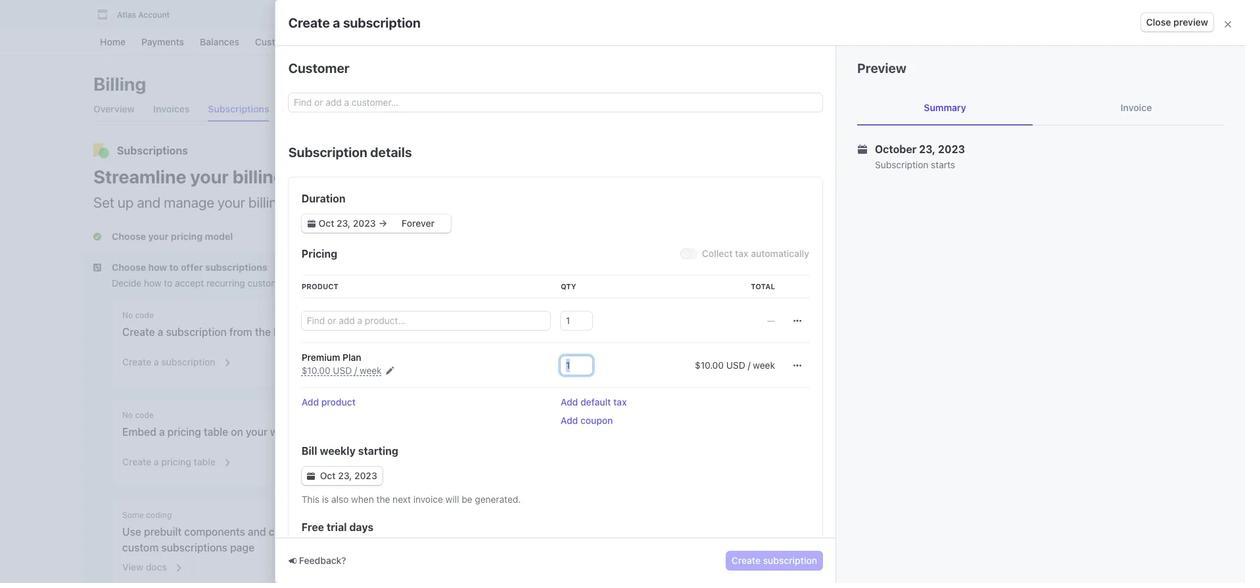 Task type: locate. For each thing, give the bounding box(es) containing it.
to inside dropdown button
[[169, 262, 179, 273]]

offer up decide how to accept recurring customer orders.
[[181, 262, 203, 273]]

table down no code embed a pricing table on your website on the bottom
[[194, 456, 216, 467]]

1 website from the left
[[270, 426, 308, 438]]

subscription up workflows
[[288, 145, 367, 160]]

upgrade to scale button
[[824, 310, 910, 328]]

add up add coupon
[[561, 396, 578, 408]]

23, inside button
[[338, 470, 352, 481]]

create a pricing table button
[[114, 448, 232, 471]]

1 horizontal spatial week
[[753, 360, 775, 371]]

invoice link
[[1049, 91, 1224, 125]]

pricing inside no code embed a pricing table on your website
[[167, 426, 201, 438]]

23, inside "october 23, 2023 subscription starts"
[[919, 143, 936, 155]]

to right uis
[[326, 526, 336, 538]]

$10.00 usd / week down —
[[695, 360, 775, 371]]

1 vertical spatial subscriptions
[[477, 426, 543, 438]]

add for add coupon
[[561, 415, 578, 426]]

0 vertical spatial custom
[[269, 526, 305, 538]]

your inside no code embed a pricing table on your website
[[246, 426, 268, 438]]

svg image down operations
[[308, 220, 315, 227]]

how for choose
[[148, 262, 167, 273]]

1 vertical spatial tax
[[613, 396, 627, 408]]

bill weekly starting
[[302, 445, 398, 457]]

1 vertical spatial billing
[[248, 194, 285, 211]]

invoicing,
[[990, 277, 1030, 288]]

0.5%
[[824, 190, 845, 201]]

subscription inside no code create a subscription from the dashboard
[[166, 326, 227, 338]]

manage down streamline
[[164, 194, 214, 211]]

tax inside button
[[613, 396, 627, 408]]

0 vertical spatial accept
[[540, 194, 583, 211]]

tax right collect on the right top
[[735, 248, 749, 259]]

add
[[302, 396, 319, 408], [561, 396, 578, 408], [561, 415, 578, 426]]

end date field
[[388, 217, 449, 230]]

1 vertical spatial custom
[[122, 542, 159, 554]]

23, for october
[[919, 143, 936, 155]]

1 horizontal spatial tax
[[735, 248, 749, 259]]

1 vertical spatial create a subscription
[[122, 356, 215, 368]]

23, for oct
[[338, 470, 352, 481]]

to up decide how to accept recurring customer orders.
[[169, 262, 179, 273]]

revenue inside streamline your billing workflows set up and manage your billing operations to capture more revenue and accept recurring payments globally.
[[460, 194, 510, 211]]

1 horizontal spatial usd
[[726, 360, 745, 371]]

1 vertical spatial offer
[[181, 262, 203, 273]]

1 horizontal spatial offer
[[917, 206, 937, 218]]

how for decide
[[144, 277, 161, 289]]

1 horizontal spatial $10.00
[[695, 360, 724, 371]]

payments up the recovery,
[[1037, 260, 1079, 272]]

week down plan
[[360, 365, 382, 376]]

0 vertical spatial 23,
[[919, 143, 936, 155]]

or
[[963, 206, 971, 218]]

1 horizontal spatial accept
[[540, 194, 583, 211]]

0 vertical spatial subscriptions
[[205, 262, 267, 273]]

pricing down no code embed a pricing table on your website on the bottom
[[161, 456, 191, 467]]

1 horizontal spatial invoice
[[1005, 260, 1035, 272]]

next
[[393, 494, 411, 505]]

$10.00 usd / week down premium plan
[[302, 365, 382, 376]]

0 vertical spatial offer
[[917, 206, 937, 218]]

1 vertical spatial 23,
[[338, 470, 352, 481]]

0 horizontal spatial usd
[[333, 365, 352, 376]]

the left next
[[376, 494, 390, 505]]

0 horizontal spatial $10.00 usd / week
[[302, 365, 382, 376]]

svg image down svg icon
[[794, 362, 801, 370]]

23, up starts
[[919, 143, 936, 155]]

page
[[230, 542, 255, 554]]

trials
[[939, 206, 960, 218]]

1 vertical spatial how
[[144, 277, 161, 289]]

billing scale 0.8% on recurring payments and one-time invoice payments automate quoting, subscription billing, invoicing, revenue recovery, and revenue recognition.
[[824, 243, 1108, 299]]

0 vertical spatial table
[[204, 426, 228, 438]]

0 horizontal spatial week
[[360, 365, 382, 376]]

1 vertical spatial billing
[[837, 172, 863, 183]]

the
[[255, 326, 271, 338], [376, 494, 390, 505]]

code down decide
[[135, 310, 154, 320]]

0 horizontal spatial website
[[270, 426, 308, 438]]

svg image left the oct
[[307, 472, 315, 480]]

no
[[122, 310, 133, 320], [449, 310, 459, 320], [122, 410, 133, 420]]

view docs
[[122, 561, 167, 573]]

1 horizontal spatial the
[[376, 494, 390, 505]]

revenue right more
[[460, 194, 510, 211]]

a inside some coding use prebuilt components and custom uis to create a custom subscriptions page
[[372, 526, 378, 538]]

scale down the billing.
[[853, 243, 876, 254]]

default
[[581, 396, 611, 408]]

invoice up invoicing,
[[1005, 260, 1035, 272]]

2 vertical spatial svg image
[[307, 472, 315, 480]]

table inside create a pricing table button
[[194, 456, 216, 467]]

1 vertical spatial 2023
[[354, 470, 377, 481]]

with inside offer subscriptions on your website with a checkout integration
[[625, 426, 646, 438]]

1 horizontal spatial scale
[[881, 313, 905, 324]]

premium plan
[[302, 352, 361, 363]]

to
[[358, 194, 370, 211], [169, 262, 179, 273], [164, 277, 172, 289], [869, 313, 878, 324], [326, 526, 336, 538]]

Find or add a customer… text field
[[288, 93, 823, 112]]

your inside no code share a payment link with your customers
[[576, 326, 598, 338]]

create a subscription
[[288, 15, 421, 30], [122, 356, 215, 368]]

payments left globally.
[[646, 194, 707, 211]]

2 vertical spatial billing
[[824, 243, 850, 254]]

table
[[204, 426, 228, 438], [194, 456, 216, 467]]

1 vertical spatial scale
[[881, 313, 905, 324]]

custom left uis
[[269, 526, 305, 538]]

start date field
[[317, 217, 378, 230]]

a inside button
[[154, 456, 159, 467]]

starting
[[358, 445, 398, 457]]

automate
[[824, 277, 865, 288]]

1 horizontal spatial website
[[585, 426, 623, 438]]

offer subscriptions on your website with a checkout integration
[[449, 426, 704, 454]]

create inside button
[[122, 456, 151, 467]]

2023 up when
[[354, 470, 377, 481]]

week down —
[[753, 360, 775, 371]]

0 horizontal spatial the
[[255, 326, 271, 338]]

to up "start date" field
[[358, 194, 370, 211]]

week
[[753, 360, 775, 371], [360, 365, 382, 376]]

workflows
[[289, 166, 378, 187]]

1 horizontal spatial subscription
[[875, 159, 929, 170]]

offer inside 0.5% on recurring payments create subscriptions, offer trials or discounts, and effortlessly manage recurring billing.
[[917, 206, 937, 218]]

create inside no code create a subscription from the dashboard
[[122, 326, 155, 338]]

2 website from the left
[[585, 426, 623, 438]]

payments
[[902, 190, 943, 201], [646, 194, 707, 211], [902, 260, 944, 272], [1037, 260, 1079, 272]]

create inside 0.5% on recurring payments create subscriptions, offer trials or discounts, and effortlessly manage recurring billing.
[[824, 206, 852, 218]]

2023
[[938, 143, 965, 155], [354, 470, 377, 481]]

subscription
[[288, 145, 367, 160], [875, 159, 929, 170]]

how
[[148, 262, 167, 273], [144, 277, 161, 289]]

with
[[553, 326, 574, 338], [625, 426, 646, 438]]

—
[[767, 315, 775, 326]]

accept
[[540, 194, 583, 211], [175, 277, 204, 289]]

prebuilt
[[144, 526, 182, 538]]

0 vertical spatial with
[[553, 326, 574, 338]]

2 vertical spatial subscriptions
[[161, 542, 228, 554]]

billing
[[93, 73, 146, 95], [837, 172, 863, 183], [824, 243, 850, 254]]

close preview
[[1146, 16, 1208, 28]]

offer left trials
[[917, 206, 937, 218]]

to right upgrade
[[869, 313, 878, 324]]

0 vertical spatial billing
[[233, 166, 285, 187]]

1 horizontal spatial 23,
[[919, 143, 936, 155]]

payments up trials
[[902, 190, 943, 201]]

0 horizontal spatial custom
[[122, 542, 159, 554]]

2023 inside button
[[354, 470, 377, 481]]

code inside no code embed a pricing table on your website
[[135, 410, 154, 420]]

collect
[[702, 248, 733, 259]]

on inside no code embed a pricing table on your website
[[231, 426, 243, 438]]

1 horizontal spatial manage
[[1088, 206, 1122, 218]]

add left coupon
[[561, 415, 578, 426]]

0 horizontal spatial invoice
[[413, 494, 443, 505]]

tab list
[[857, 91, 1224, 126]]

quoting,
[[867, 277, 902, 288]]

0 vertical spatial invoice
[[1005, 260, 1035, 272]]

product
[[321, 396, 356, 408]]

0 vertical spatial pricing
[[167, 426, 201, 438]]

0 horizontal spatial tax
[[613, 396, 627, 408]]

and inside some coding use prebuilt components and custom uis to create a custom subscriptions page
[[248, 526, 266, 538]]

0 horizontal spatial $10.00
[[302, 365, 330, 376]]

code for create
[[135, 310, 154, 320]]

1 horizontal spatial 2023
[[938, 143, 965, 155]]

how right decide
[[144, 277, 161, 289]]

invoice left "will"
[[413, 494, 443, 505]]

accept inside streamline your billing workflows set up and manage your billing operations to capture more revenue and accept recurring payments globally.
[[540, 194, 583, 211]]

subscriptions up decide how to accept recurring customer orders.
[[205, 262, 267, 273]]

code inside no code share a payment link with your customers
[[461, 310, 480, 320]]

1 vertical spatial pricing
[[302, 248, 337, 260]]

how right choose
[[148, 262, 167, 273]]

create a subscription button
[[114, 348, 232, 371]]

no up share
[[449, 310, 459, 320]]

1 vertical spatial table
[[194, 456, 216, 467]]

with right link
[[553, 326, 574, 338]]

manage inside 0.5% on recurring payments create subscriptions, offer trials or discounts, and effortlessly manage recurring billing.
[[1088, 206, 1122, 218]]

1 vertical spatial with
[[625, 426, 646, 438]]

0 horizontal spatial with
[[553, 326, 574, 338]]

manage inside streamline your billing workflows set up and manage your billing operations to capture more revenue and accept recurring payments globally.
[[164, 194, 214, 211]]

customer
[[248, 277, 288, 289]]

scale
[[853, 243, 876, 254], [881, 313, 905, 324]]

pricing up billing starter
[[824, 145, 859, 156]]

0 vertical spatial how
[[148, 262, 167, 273]]

integration
[[449, 442, 502, 454]]

subscriptions down components on the bottom left of page
[[161, 542, 228, 554]]

1 horizontal spatial pricing
[[824, 145, 859, 156]]

days
[[349, 521, 374, 533]]

pricing
[[167, 426, 201, 438], [161, 456, 191, 467]]

uis
[[308, 526, 324, 538]]

this
[[302, 494, 320, 505]]

0 vertical spatial tax
[[735, 248, 749, 259]]

pricing inside button
[[161, 456, 191, 467]]

0 horizontal spatial /
[[354, 365, 357, 376]]

no inside no code create a subscription from the dashboard
[[122, 310, 133, 320]]

tax right default
[[613, 396, 627, 408]]

table up create a pricing table button
[[204, 426, 228, 438]]

0 vertical spatial create a subscription
[[288, 15, 421, 30]]

code for share
[[461, 310, 480, 320]]

manage
[[164, 194, 214, 211], [1088, 206, 1122, 218]]

0 horizontal spatial offer
[[181, 262, 203, 273]]

on inside 0.5% on recurring payments create subscriptions, offer trials or discounts, and effortlessly manage recurring billing.
[[848, 190, 858, 201]]

create
[[339, 526, 370, 538]]

this is also when the next invoice will be generated.
[[302, 494, 521, 505]]

manage right effortlessly
[[1088, 206, 1122, 218]]

0 horizontal spatial scale
[[853, 243, 876, 254]]

0 vertical spatial scale
[[853, 243, 876, 254]]

use
[[122, 526, 141, 538]]

website inside no code embed a pricing table on your website
[[270, 426, 308, 438]]

1 horizontal spatial with
[[625, 426, 646, 438]]

23, right the oct
[[338, 470, 352, 481]]

billing inside the billing scale 0.8% on recurring payments and one-time invoice payments automate quoting, subscription billing, invoicing, revenue recovery, and revenue recognition.
[[824, 243, 850, 254]]

the inside no code create a subscription from the dashboard
[[255, 326, 271, 338]]

add default tax
[[561, 396, 627, 408]]

billing for billing starter
[[837, 172, 863, 183]]

to inside button
[[869, 313, 878, 324]]

code inside no code create a subscription from the dashboard
[[135, 310, 154, 320]]

scale inside button
[[881, 313, 905, 324]]

billing for billing scale 0.8% on recurring payments and one-time invoice payments automate quoting, subscription billing, invoicing, revenue recovery, and revenue recognition.
[[824, 243, 850, 254]]

subscription down october
[[875, 159, 929, 170]]

offer
[[449, 426, 474, 438]]

upgrade to scale
[[829, 313, 905, 324]]

no inside no code share a payment link with your customers
[[449, 310, 459, 320]]

0 horizontal spatial subscription
[[288, 145, 367, 160]]

recurring
[[861, 190, 900, 201], [586, 194, 642, 211], [824, 218, 862, 229], [861, 260, 900, 272], [206, 277, 245, 289]]

product
[[302, 282, 338, 291]]

tax
[[735, 248, 749, 259], [613, 396, 627, 408]]

docs
[[146, 561, 167, 573]]

0 vertical spatial 2023
[[938, 143, 965, 155]]

with right coupon
[[625, 426, 646, 438]]

table inside no code embed a pricing table on your website
[[204, 426, 228, 438]]

usd inside button
[[333, 365, 352, 376]]

custom
[[269, 526, 305, 538], [122, 542, 159, 554]]

0 horizontal spatial manage
[[164, 194, 214, 211]]

svg image
[[308, 220, 315, 227], [794, 362, 801, 370], [307, 472, 315, 480]]

None text field
[[561, 312, 592, 330], [561, 356, 592, 375], [561, 312, 592, 330], [561, 356, 592, 375]]

0 horizontal spatial 2023
[[354, 470, 377, 481]]

code up share
[[461, 310, 480, 320]]

starts
[[931, 159, 955, 170]]

0 horizontal spatial revenue
[[460, 194, 510, 211]]

0 horizontal spatial pricing
[[302, 248, 337, 260]]

no inside no code embed a pricing table on your website
[[122, 410, 133, 420]]

subscriptions
[[117, 145, 188, 156]]

code for embed
[[135, 410, 154, 420]]

1 vertical spatial pricing
[[161, 456, 191, 467]]

0 horizontal spatial create a subscription
[[122, 356, 215, 368]]

0 vertical spatial billing
[[93, 73, 146, 95]]

no up the embed
[[122, 410, 133, 420]]

revenue up upgrade to scale
[[842, 288, 876, 299]]

on inside offer subscriptions on your website with a checkout integration
[[545, 426, 558, 438]]

feedback?
[[299, 555, 346, 566]]

2023 up starts
[[938, 143, 965, 155]]

revenue left the recovery,
[[1032, 277, 1066, 288]]

1 vertical spatial accept
[[175, 277, 204, 289]]

custom down use
[[122, 542, 159, 554]]

preview
[[1174, 16, 1208, 28]]

subscription
[[343, 15, 421, 30], [904, 277, 957, 288], [166, 326, 227, 338], [161, 356, 215, 368], [763, 555, 817, 566]]

1 vertical spatial the
[[376, 494, 390, 505]]

the right the from
[[255, 326, 271, 338]]

how inside dropdown button
[[148, 262, 167, 273]]

subscriptions
[[205, 262, 267, 273], [477, 426, 543, 438], [161, 542, 228, 554]]

code
[[135, 310, 154, 320], [461, 310, 480, 320], [135, 410, 154, 420]]

close
[[1146, 16, 1171, 28]]

$10.00 inside button
[[302, 365, 330, 376]]

0 horizontal spatial 23,
[[338, 470, 352, 481]]

2023 for october
[[938, 143, 965, 155]]

revenue
[[460, 194, 510, 211], [1032, 277, 1066, 288], [842, 288, 876, 299]]

a inside no code share a payment link with your customers
[[480, 326, 485, 338]]

code up the embed
[[135, 410, 154, 420]]

more
[[425, 194, 457, 211]]

0 vertical spatial the
[[255, 326, 271, 338]]

customers
[[601, 326, 652, 338]]

no down decide
[[122, 310, 133, 320]]

add for add product
[[302, 396, 319, 408]]

2023 inside "october 23, 2023 subscription starts"
[[938, 143, 965, 155]]

pricing up product on the left of page
[[302, 248, 337, 260]]

offer subscriptions on your website with a checkout integration link
[[438, 398, 754, 487]]

choose
[[112, 262, 146, 273]]

recurring inside the billing scale 0.8% on recurring payments and one-time invoice payments automate quoting, subscription billing, invoicing, revenue recovery, and revenue recognition.
[[861, 260, 900, 272]]

scale down recognition.
[[881, 313, 905, 324]]

usd
[[726, 360, 745, 371], [333, 365, 352, 376]]

will
[[446, 494, 459, 505]]

add left product
[[302, 396, 319, 408]]

subscription inside the billing scale 0.8% on recurring payments and one-time invoice payments automate quoting, subscription billing, invoicing, revenue recovery, and revenue recognition.
[[904, 277, 957, 288]]

subscriptions up integration
[[477, 426, 543, 438]]

pricing up create a pricing table button
[[167, 426, 201, 438]]

decide
[[112, 277, 141, 289]]



Task type: describe. For each thing, give the bounding box(es) containing it.
0.8%
[[824, 260, 845, 272]]

embed
[[122, 426, 156, 438]]

and inside 0.5% on recurring payments create subscriptions, offer trials or discounts, and effortlessly manage recurring billing.
[[1020, 206, 1036, 218]]

view
[[122, 561, 143, 573]]

week inside button
[[360, 365, 382, 376]]

create subscription
[[732, 555, 817, 566]]

customer
[[288, 60, 350, 76]]

subscription inside "october 23, 2023 subscription starts"
[[875, 159, 929, 170]]

october
[[875, 143, 917, 155]]

one-
[[964, 260, 984, 272]]

discounts,
[[974, 206, 1018, 218]]

svg image inside the oct 23, 2023 button
[[307, 472, 315, 480]]

invoice inside the billing scale 0.8% on recurring payments and one-time invoice payments automate quoting, subscription billing, invoicing, revenue recovery, and revenue recognition.
[[1005, 260, 1035, 272]]

a inside offer subscriptions on your website with a checkout integration
[[649, 426, 654, 438]]

0 vertical spatial svg image
[[308, 220, 315, 227]]

choose how to offer subscriptions
[[112, 262, 267, 273]]

subscriptions,
[[854, 206, 914, 218]]

no for embed a pricing table on your website
[[122, 410, 133, 420]]

1 horizontal spatial $10.00 usd / week
[[695, 360, 775, 371]]

subscriptions inside offer subscriptions on your website with a checkout integration
[[477, 426, 543, 438]]

set
[[93, 194, 114, 211]]

subscription details
[[288, 145, 412, 160]]

svg image
[[794, 317, 801, 325]]

payments inside streamline your billing workflows set up and manage your billing operations to capture more revenue and accept recurring payments globally.
[[646, 194, 707, 211]]

on inside the billing scale 0.8% on recurring payments and one-time invoice payments automate quoting, subscription billing, invoicing, revenue recovery, and revenue recognition.
[[848, 260, 859, 272]]

summary link
[[857, 91, 1033, 125]]

view docs button
[[114, 553, 183, 577]]

add coupon
[[561, 415, 613, 426]]

a inside no code embed a pricing table on your website
[[159, 426, 165, 438]]

billing.
[[865, 218, 893, 229]]

to down 'choose how to offer subscriptions' dropdown button at the left top of page
[[164, 277, 172, 289]]

billing starter
[[837, 172, 896, 183]]

streamline
[[93, 166, 186, 187]]

is
[[322, 494, 329, 505]]

upgrade
[[829, 313, 867, 324]]

effortlessly
[[1038, 206, 1086, 218]]

2 horizontal spatial revenue
[[1032, 277, 1066, 288]]

some coding use prebuilt components and custom uis to create a custom subscriptions page
[[122, 510, 378, 554]]

add default tax button
[[561, 396, 627, 409]]

2023 for oct
[[354, 470, 377, 481]]

a inside no code create a subscription from the dashboard
[[158, 326, 163, 338]]

1 horizontal spatial custom
[[269, 526, 305, 538]]

add for add default tax
[[561, 396, 578, 408]]

qty
[[561, 282, 576, 291]]

summary
[[924, 102, 966, 113]]

share
[[449, 326, 477, 338]]

scale inside the billing scale 0.8% on recurring payments and one-time invoice payments automate quoting, subscription billing, invoicing, revenue recovery, and revenue recognition.
[[853, 243, 876, 254]]

your inside offer subscriptions on your website with a checkout integration
[[560, 426, 582, 438]]

1 vertical spatial svg image
[[794, 362, 801, 370]]

weekly
[[320, 445, 356, 457]]

free trial days
[[302, 521, 374, 533]]

premium
[[302, 352, 340, 363]]

recognition.
[[878, 288, 929, 299]]

0 horizontal spatial accept
[[175, 277, 204, 289]]

a inside button
[[154, 356, 159, 368]]

1 horizontal spatial revenue
[[842, 288, 876, 299]]

bill
[[302, 445, 317, 457]]

$10.00 usd / week button
[[302, 364, 394, 377]]

Find or add a product… text field
[[302, 312, 550, 330]]

collect tax automatically
[[702, 248, 809, 259]]

feedback? button
[[288, 554, 346, 567]]

oct 23, 2023
[[320, 470, 377, 481]]

payments up recognition.
[[902, 260, 944, 272]]

tab list containing summary
[[857, 91, 1224, 126]]

orders.
[[290, 277, 320, 289]]

with inside no code share a payment link with your customers
[[553, 326, 574, 338]]

no for share a payment link with your customers
[[449, 310, 459, 320]]

from
[[229, 326, 252, 338]]

website inside offer subscriptions on your website with a checkout integration
[[585, 426, 623, 438]]

$10.00 usd / week inside button
[[302, 365, 382, 376]]

decide how to accept recurring customer orders.
[[112, 277, 320, 289]]

billing for billing
[[93, 73, 146, 95]]

no code embed a pricing table on your website
[[122, 410, 308, 438]]

payments inside 0.5% on recurring payments create subscriptions, offer trials or discounts, and effortlessly manage recurring billing.
[[902, 190, 943, 201]]

time
[[984, 260, 1003, 272]]

coding
[[146, 510, 172, 520]]

no for create a subscription from the dashboard
[[122, 310, 133, 320]]

duration
[[302, 193, 346, 204]]

create a pricing table
[[122, 456, 216, 467]]

details
[[370, 145, 412, 160]]

1 horizontal spatial /
[[748, 360, 751, 371]]

1 vertical spatial invoice
[[413, 494, 443, 505]]

no code create a subscription from the dashboard
[[122, 310, 327, 338]]

to inside some coding use prebuilt components and custom uis to create a custom subscriptions page
[[326, 526, 336, 538]]

operations
[[288, 194, 355, 211]]

globally.
[[711, 194, 762, 211]]

some
[[122, 510, 144, 520]]

up
[[118, 194, 134, 211]]

components
[[184, 526, 245, 538]]

1 horizontal spatial create a subscription
[[288, 15, 421, 30]]

link
[[533, 326, 550, 338]]

free
[[302, 521, 324, 533]]

plan
[[343, 352, 361, 363]]

recurring inside streamline your billing workflows set up and manage your billing operations to capture more revenue and accept recurring payments globally.
[[586, 194, 642, 211]]

subscriptions inside dropdown button
[[205, 262, 267, 273]]

recovery,
[[1069, 277, 1108, 288]]

starter
[[866, 172, 896, 183]]

to inside streamline your billing workflows set up and manage your billing operations to capture more revenue and accept recurring payments globally.
[[358, 194, 370, 211]]

invoice
[[1121, 102, 1152, 113]]

preview
[[857, 60, 907, 76]]

payment
[[488, 326, 531, 338]]

streamline your billing workflows set up and manage your billing operations to capture more revenue and accept recurring payments globally.
[[93, 166, 762, 211]]

subscriptions inside some coding use prebuilt components and custom uis to create a custom subscriptions page
[[161, 542, 228, 554]]

generated.
[[475, 494, 521, 505]]

capture
[[374, 194, 421, 211]]

checkout
[[657, 426, 704, 438]]

no code share a payment link with your customers
[[449, 310, 652, 338]]

/ inside button
[[354, 365, 357, 376]]

oct 23, 2023 button
[[302, 467, 383, 485]]

create a subscription inside create a subscription button
[[122, 356, 215, 368]]

automatically
[[751, 248, 809, 259]]

offer inside dropdown button
[[181, 262, 203, 273]]

0 vertical spatial pricing
[[824, 145, 859, 156]]



Task type: vqa. For each thing, say whether or not it's contained in the screenshot.
Also
yes



